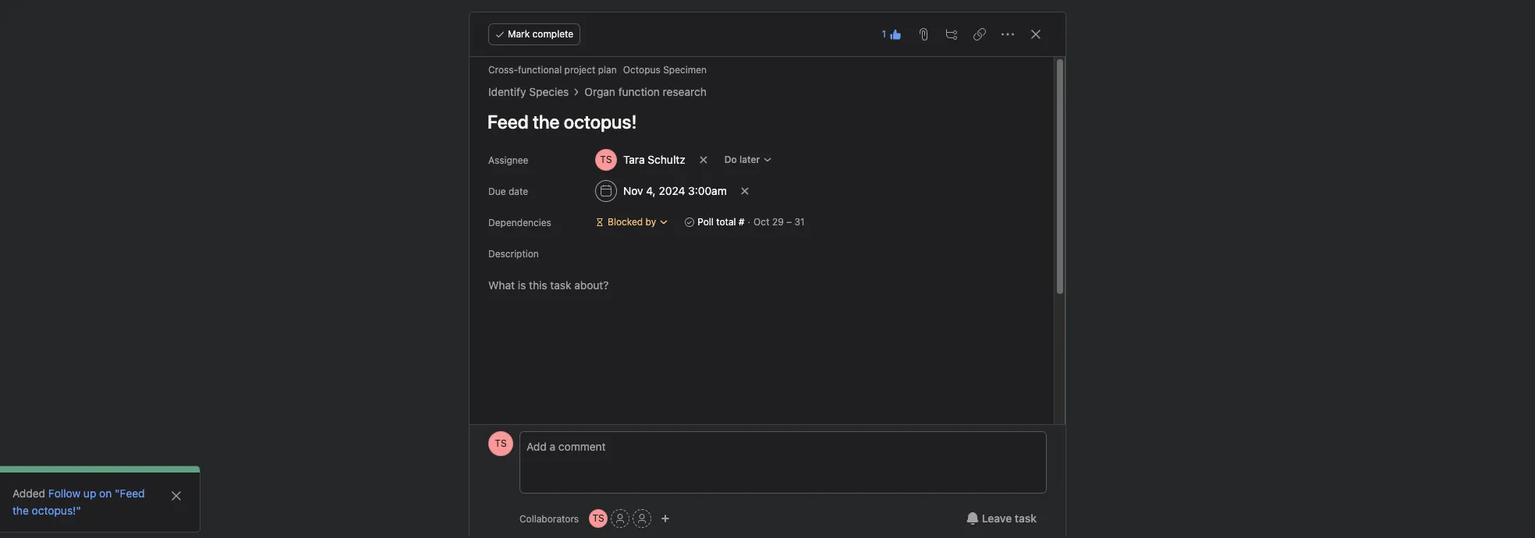 Task type: describe. For each thing, give the bounding box(es) containing it.
identify species
[[488, 85, 569, 98]]

clear due date image
[[740, 186, 750, 196]]

octopus!"
[[32, 504, 81, 517]]

collapse task pane image
[[1030, 28, 1042, 41]]

attachments: add a file to this task, feed the octopus! image
[[917, 28, 930, 41]]

close image
[[170, 490, 183, 502]]

remove assignee image
[[699, 155, 708, 165]]

due
[[488, 186, 506, 197]]

#
[[739, 216, 745, 228]]

identify
[[488, 85, 526, 98]]

schultz
[[648, 153, 686, 166]]

blocked by
[[608, 216, 656, 228]]

plan
[[598, 64, 617, 76]]

the
[[12, 504, 29, 517]]

identify species link
[[488, 83, 569, 101]]

organ
[[585, 85, 616, 98]]

tara
[[623, 153, 645, 166]]

collaborators
[[520, 513, 579, 525]]

tara schultz
[[623, 153, 686, 166]]

31
[[795, 216, 805, 228]]

1
[[882, 28, 886, 40]]

0 horizontal spatial ts button
[[488, 431, 513, 456]]

–
[[787, 216, 792, 228]]

feed the octopus! dialog
[[470, 12, 1066, 538]]

1 horizontal spatial ts button
[[589, 509, 608, 528]]

2024
[[659, 184, 685, 197]]

do later button
[[718, 149, 780, 171]]

add or remove collaborators image
[[661, 514, 670, 523]]

ts for the rightmost ts button
[[593, 513, 604, 524]]

cross-functional project plan octopus specimen
[[488, 64, 707, 76]]

Task Name text field
[[477, 104, 1035, 140]]

due date
[[488, 186, 528, 197]]

ts for the leftmost ts button
[[495, 438, 507, 449]]

species
[[529, 85, 569, 98]]

complete
[[533, 28, 574, 40]]

3:00am
[[688, 184, 727, 197]]

leave
[[982, 512, 1012, 525]]

date
[[509, 186, 528, 197]]

organ function research link
[[585, 83, 707, 101]]

on
[[99, 487, 112, 500]]

octopus
[[623, 64, 661, 76]]

"feed
[[115, 487, 145, 500]]

by
[[646, 216, 656, 228]]

mark
[[508, 28, 530, 40]]

later
[[740, 154, 760, 165]]

do
[[725, 154, 737, 165]]



Task type: locate. For each thing, give the bounding box(es) containing it.
dependencies
[[488, 217, 551, 229]]

oct
[[754, 216, 770, 228]]

1 vertical spatial ts button
[[589, 509, 608, 528]]

assignee
[[488, 154, 528, 166]]

leave task button
[[956, 505, 1047, 533]]

main content inside feed the octopus! dialog
[[471, 57, 1035, 538]]

mark complete button
[[488, 23, 581, 45]]

cross-functional project plan link
[[488, 64, 617, 76]]

oct 29 – 31
[[754, 216, 805, 228]]

1 vertical spatial ts
[[593, 513, 604, 524]]

4,
[[646, 184, 656, 197]]

poll total #
[[698, 216, 745, 228]]

up
[[83, 487, 96, 500]]

ts
[[495, 438, 507, 449], [593, 513, 604, 524]]

added
[[12, 487, 48, 500]]

0 vertical spatial ts button
[[488, 431, 513, 456]]

do later
[[725, 154, 760, 165]]

0 vertical spatial ts
[[495, 438, 507, 449]]

nov
[[623, 184, 643, 197]]

organ function research
[[585, 85, 707, 98]]

specimen
[[663, 64, 707, 76]]

follow up on "feed the octopus!"
[[12, 487, 145, 517]]

poll
[[698, 216, 714, 228]]

function
[[618, 85, 660, 98]]

blocked
[[608, 216, 643, 228]]

1 button
[[877, 23, 907, 45]]

total
[[716, 216, 736, 228]]

functional
[[518, 64, 562, 76]]

task
[[1015, 512, 1037, 525]]

copy task link image
[[974, 28, 986, 41]]

blocked by button
[[588, 211, 676, 233]]

29
[[772, 216, 784, 228]]

leave task
[[982, 512, 1037, 525]]

main content containing identify species
[[471, 57, 1035, 538]]

project
[[565, 64, 596, 76]]

nov 4, 2024 3:00am
[[623, 184, 727, 197]]

octopus specimen link
[[623, 64, 707, 76]]

1 horizontal spatial ts
[[593, 513, 604, 524]]

follow up on "feed the octopus!" link
[[12, 487, 145, 517]]

research
[[663, 85, 707, 98]]

ts button
[[488, 431, 513, 456], [589, 509, 608, 528]]

follow
[[48, 487, 80, 500]]

cross-
[[488, 64, 518, 76]]

more actions for this task image
[[1002, 28, 1014, 41]]

description
[[488, 248, 539, 260]]

tara schultz button
[[588, 146, 693, 174]]

mark complete
[[508, 28, 574, 40]]

add subtask image
[[946, 28, 958, 41]]

main content
[[471, 57, 1035, 538]]

nov 4, 2024 3:00am button
[[588, 177, 734, 205]]

0 horizontal spatial ts
[[495, 438, 507, 449]]



Task type: vqa. For each thing, say whether or not it's contained in the screenshot.
progress to the left
no



